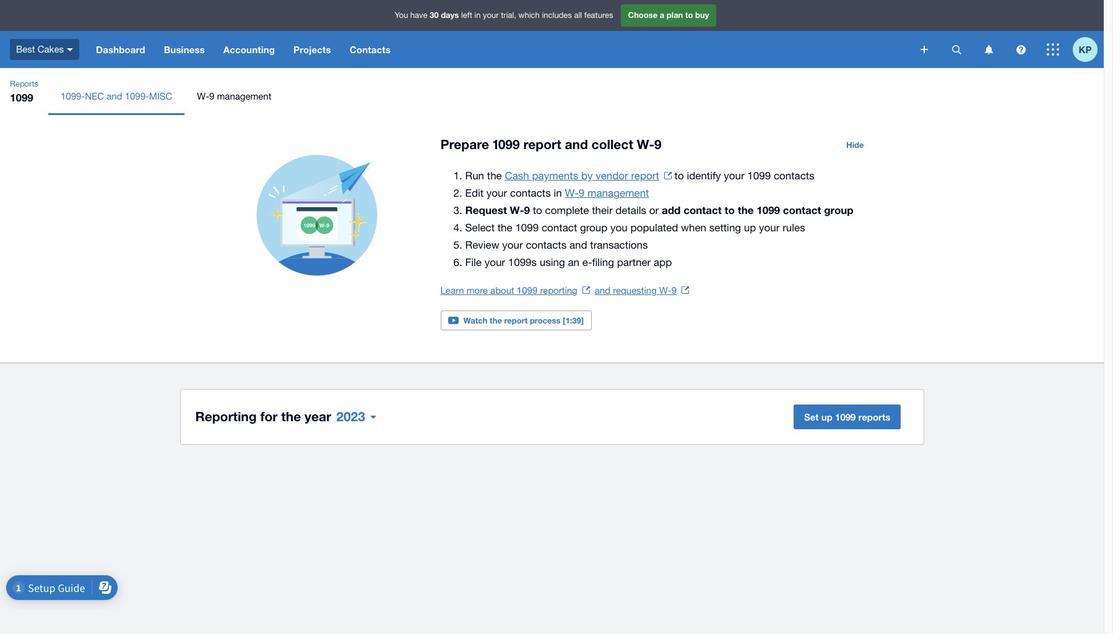 Task type: vqa. For each thing, say whether or not it's contained in the screenshot.
to identify your 1099 contacts's W-9 management link
yes



Task type: describe. For each thing, give the bounding box(es) containing it.
best
[[16, 44, 35, 54]]

reporting for the year
[[195, 409, 331, 425]]

9 right misc
[[209, 91, 215, 102]]

complete
[[545, 204, 589, 217]]

reporting
[[540, 285, 578, 296]]

contacts
[[350, 44, 391, 55]]

their
[[592, 204, 613, 217]]

w-9 management link for reports 1099
[[185, 78, 284, 115]]

request
[[465, 204, 507, 217]]

dashboard link
[[87, 31, 155, 68]]

partner
[[617, 256, 651, 269]]

nec
[[85, 91, 104, 102]]

dashboard
[[96, 44, 145, 55]]

hide button
[[839, 135, 872, 155]]

reports link
[[5, 78, 43, 90]]

menu containing 1099-nec and 1099-misc
[[48, 78, 1104, 115]]

to left identify
[[675, 170, 684, 182]]

w- right the request
[[510, 204, 524, 217]]

reports
[[10, 79, 38, 89]]

days
[[441, 10, 459, 20]]

your down the review
[[485, 256, 505, 269]]

watch the report process [1:39]
[[463, 316, 584, 326]]

trial,
[[501, 11, 516, 20]]

banner containing kp
[[0, 0, 1104, 68]]

or
[[649, 204, 659, 217]]

management inside w-9 management link
[[217, 91, 271, 102]]

reports
[[859, 412, 891, 423]]

w- down app
[[659, 285, 672, 296]]

projects button
[[284, 31, 340, 68]]

learn
[[441, 285, 464, 296]]

a
[[660, 10, 665, 20]]

set up 1099 reports
[[804, 412, 891, 423]]

edit your contacts in w-9 management request w-9 to complete their details or add contact to the 1099 contact group select the 1099 contact group you populated when setting up your rules review your contacts and transactions file your 1099s using an e-filing partner app
[[465, 187, 854, 269]]

1099 up 1099s
[[515, 222, 539, 234]]

1099 right identify
[[748, 170, 771, 182]]

2 horizontal spatial contact
[[783, 204, 821, 217]]

in inside edit your contacts in w-9 management request w-9 to complete their details or add contact to the 1099 contact group select the 1099 contact group you populated when setting up your rules review your contacts and transactions file your 1099s using an e-filing partner app
[[554, 187, 562, 199]]

features
[[584, 11, 613, 20]]

the right 'for'
[[281, 409, 301, 425]]

report for collect
[[524, 137, 561, 152]]

2023 button
[[331, 405, 381, 430]]

learn more about 1099 reporting link
[[441, 285, 590, 296]]

and inside edit your contacts in w-9 management request w-9 to complete their details or add contact to the 1099 contact group select the 1099 contact group you populated when setting up your rules review your contacts and transactions file your 1099s using an e-filing partner app
[[570, 239, 587, 251]]

kp
[[1079, 44, 1092, 55]]

management inside edit your contacts in w-9 management request w-9 to complete their details or add contact to the 1099 contact group select the 1099 contact group you populated when setting up your rules review your contacts and transactions file your 1099s using an e-filing partner app
[[588, 187, 649, 199]]

year
[[305, 409, 331, 425]]

choose
[[628, 10, 658, 20]]

accounting button
[[214, 31, 284, 68]]

when
[[681, 222, 707, 234]]

9 down by
[[579, 187, 585, 199]]

run
[[465, 170, 484, 182]]

identify
[[687, 170, 721, 182]]

to left complete
[[533, 204, 542, 217]]

more
[[467, 285, 488, 296]]

in inside you have 30 days left in your trial, which includes all features
[[475, 11, 481, 20]]

your inside you have 30 days left in your trial, which includes all features
[[483, 11, 499, 20]]

payments
[[532, 170, 578, 182]]

1099 right the about
[[517, 285, 538, 296]]

and requesting w-9
[[595, 285, 677, 296]]

0 vertical spatial contacts
[[774, 170, 815, 182]]

accounting
[[223, 44, 275, 55]]

cash payments by vendor report link
[[505, 170, 672, 182]]

main content containing prepare 1099 report and collect w-9
[[0, 115, 1104, 472]]

business
[[164, 44, 205, 55]]

to identify your 1099 contacts
[[672, 170, 815, 182]]

1 horizontal spatial svg image
[[921, 46, 928, 53]]

an
[[568, 256, 580, 269]]

w- right collect
[[637, 137, 654, 152]]

select
[[465, 222, 495, 234]]

contacts button
[[340, 31, 400, 68]]

review
[[465, 239, 499, 251]]

2 1099- from the left
[[125, 91, 149, 102]]

rules
[[783, 222, 805, 234]]

1099 up cash
[[493, 137, 520, 152]]

business button
[[155, 31, 214, 68]]

w- right misc
[[197, 91, 209, 102]]

the right select
[[498, 222, 513, 234]]

1099-nec and 1099-misc link
[[48, 78, 185, 115]]

to up setting
[[725, 204, 735, 217]]

svg image inside best cakes popup button
[[67, 48, 73, 51]]

which
[[519, 11, 540, 20]]

0 horizontal spatial group
[[580, 222, 608, 234]]

projects
[[294, 44, 331, 55]]

learn more about 1099 reporting
[[441, 285, 578, 296]]

left
[[461, 11, 472, 20]]

2023
[[336, 409, 365, 425]]

1099-nec and 1099-misc
[[61, 91, 172, 102]]

cakes
[[38, 44, 64, 54]]

1 horizontal spatial contact
[[684, 204, 722, 217]]

w-9 management
[[197, 91, 271, 102]]

1 vertical spatial report
[[631, 170, 659, 182]]

filing
[[592, 256, 614, 269]]

reporting
[[195, 409, 257, 425]]



Task type: locate. For each thing, give the bounding box(es) containing it.
1 vertical spatial w-9 management link
[[565, 187, 649, 199]]

up right the set
[[822, 412, 833, 423]]

set
[[804, 412, 819, 423]]

report left process
[[504, 316, 528, 326]]

your right identify
[[724, 170, 745, 182]]

0 horizontal spatial in
[[475, 11, 481, 20]]

contact
[[684, 204, 722, 217], [783, 204, 821, 217], [542, 222, 577, 234]]

in down payments
[[554, 187, 562, 199]]

file
[[465, 256, 482, 269]]

2 horizontal spatial svg image
[[952, 45, 961, 54]]

2 vertical spatial report
[[504, 316, 528, 326]]

contact up when
[[684, 204, 722, 217]]

your
[[483, 11, 499, 20], [724, 170, 745, 182], [487, 187, 507, 199], [759, 222, 780, 234], [502, 239, 523, 251], [485, 256, 505, 269]]

and requesting w-9 link
[[595, 285, 689, 296]]

choose a plan to buy
[[628, 10, 709, 20]]

0 horizontal spatial svg image
[[985, 45, 993, 54]]

best cakes button
[[0, 31, 87, 68]]

best cakes
[[16, 44, 64, 54]]

you have 30 days left in your trial, which includes all features
[[395, 10, 613, 20]]

management down vendor
[[588, 187, 649, 199]]

1099 inside button
[[835, 412, 856, 423]]

0 horizontal spatial up
[[744, 222, 756, 234]]

setting
[[709, 222, 741, 234]]

up inside button
[[822, 412, 833, 423]]

to left buy
[[685, 10, 693, 20]]

your up the request
[[487, 187, 507, 199]]

1 horizontal spatial w-9 management link
[[565, 187, 649, 199]]

and right nec
[[107, 91, 122, 102]]

includes
[[542, 11, 572, 20]]

misc
[[149, 91, 172, 102]]

menu
[[48, 78, 1104, 115]]

and up by
[[565, 137, 588, 152]]

edit
[[465, 187, 484, 199]]

w-9 management link
[[185, 78, 284, 115], [565, 187, 649, 199]]

1099 down reports "link"
[[10, 91, 33, 104]]

and
[[107, 91, 122, 102], [565, 137, 588, 152], [570, 239, 587, 251], [595, 285, 611, 296]]

by
[[581, 170, 593, 182]]

in right the left
[[475, 11, 481, 20]]

you
[[395, 11, 408, 20]]

management down accounting
[[217, 91, 271, 102]]

to
[[685, 10, 693, 20], [675, 170, 684, 182], [725, 204, 735, 217], [533, 204, 542, 217]]

cash
[[505, 170, 529, 182]]

1 vertical spatial group
[[580, 222, 608, 234]]

contact down complete
[[542, 222, 577, 234]]

9 down app
[[672, 285, 677, 296]]

app
[[654, 256, 672, 269]]

1099-
[[61, 91, 85, 102], [125, 91, 149, 102]]

report
[[524, 137, 561, 152], [631, 170, 659, 182], [504, 316, 528, 326]]

run the cash payments by vendor report
[[465, 170, 659, 182]]

1 vertical spatial contacts
[[510, 187, 551, 199]]

group
[[824, 204, 854, 217], [580, 222, 608, 234]]

banner
[[0, 0, 1104, 68]]

about
[[490, 285, 514, 296]]

contact up 'rules'
[[783, 204, 821, 217]]

in
[[475, 11, 481, 20], [554, 187, 562, 199]]

0 vertical spatial management
[[217, 91, 271, 102]]

0 vertical spatial report
[[524, 137, 561, 152]]

contacts up using
[[526, 239, 567, 251]]

0 horizontal spatial contact
[[542, 222, 577, 234]]

have
[[410, 11, 428, 20]]

the inside 'button'
[[490, 316, 502, 326]]

process
[[530, 316, 561, 326]]

and inside menu
[[107, 91, 122, 102]]

1099- right nec
[[125, 91, 149, 102]]

populated
[[631, 222, 678, 234]]

9
[[209, 91, 215, 102], [654, 137, 662, 152], [579, 187, 585, 199], [524, 204, 530, 217], [672, 285, 677, 296]]

1099s
[[508, 256, 537, 269]]

collect
[[592, 137, 633, 152]]

and up an
[[570, 239, 587, 251]]

up right setting
[[744, 222, 756, 234]]

set up 1099 reports button
[[794, 405, 901, 430]]

2 horizontal spatial svg image
[[1047, 43, 1059, 56]]

report up payments
[[524, 137, 561, 152]]

add
[[662, 204, 681, 217]]

report for [1:39]
[[504, 316, 528, 326]]

0 horizontal spatial management
[[217, 91, 271, 102]]

0 vertical spatial in
[[475, 11, 481, 20]]

you
[[611, 222, 628, 234]]

watch the report process [1:39] button
[[441, 311, 592, 331]]

0 horizontal spatial w-9 management link
[[185, 78, 284, 115]]

w-9 management link down accounting
[[185, 78, 284, 115]]

9 down cash
[[524, 204, 530, 217]]

report right vendor
[[631, 170, 659, 182]]

for
[[260, 409, 278, 425]]

30
[[430, 10, 439, 20]]

w- up complete
[[565, 187, 579, 199]]

0 horizontal spatial 1099-
[[61, 91, 85, 102]]

1 1099- from the left
[[61, 91, 85, 102]]

your left trial,
[[483, 11, 499, 20]]

svg image
[[952, 45, 961, 54], [921, 46, 928, 53], [67, 48, 73, 51]]

1099- right reports 1099
[[61, 91, 85, 102]]

1 horizontal spatial in
[[554, 187, 562, 199]]

reports 1099
[[10, 79, 38, 104]]

buy
[[695, 10, 709, 20]]

1 horizontal spatial svg image
[[1016, 45, 1026, 54]]

to inside banner
[[685, 10, 693, 20]]

w-9 management link for to identify your 1099 contacts
[[565, 187, 649, 199]]

1 horizontal spatial up
[[822, 412, 833, 423]]

1 vertical spatial in
[[554, 187, 562, 199]]

w-9 management link up their
[[565, 187, 649, 199]]

1099 inside reports 1099
[[10, 91, 33, 104]]

the right run
[[487, 170, 502, 182]]

0 vertical spatial up
[[744, 222, 756, 234]]

watch
[[463, 316, 488, 326]]

0 vertical spatial group
[[824, 204, 854, 217]]

prepare 1099 report and collect w-9
[[441, 137, 662, 152]]

2 vertical spatial contacts
[[526, 239, 567, 251]]

1099
[[10, 91, 33, 104], [493, 137, 520, 152], [748, 170, 771, 182], [757, 204, 780, 217], [515, 222, 539, 234], [517, 285, 538, 296], [835, 412, 856, 423]]

0 vertical spatial w-9 management link
[[185, 78, 284, 115]]

1 vertical spatial up
[[822, 412, 833, 423]]

management
[[217, 91, 271, 102], [588, 187, 649, 199]]

contacts down cash
[[510, 187, 551, 199]]

w-
[[197, 91, 209, 102], [637, 137, 654, 152], [565, 187, 579, 199], [510, 204, 524, 217], [659, 285, 672, 296]]

vendor
[[596, 170, 628, 182]]

1 horizontal spatial 1099-
[[125, 91, 149, 102]]

using
[[540, 256, 565, 269]]

e-
[[583, 256, 592, 269]]

9 right collect
[[654, 137, 662, 152]]

svg image
[[1047, 43, 1059, 56], [985, 45, 993, 54], [1016, 45, 1026, 54]]

all
[[574, 11, 582, 20]]

1 vertical spatial management
[[588, 187, 649, 199]]

and down filing
[[595, 285, 611, 296]]

1099 left reports
[[835, 412, 856, 423]]

your left 'rules'
[[759, 222, 780, 234]]

the right watch
[[490, 316, 502, 326]]

hide
[[846, 140, 864, 150]]

your up 1099s
[[502, 239, 523, 251]]

0 horizontal spatial svg image
[[67, 48, 73, 51]]

1099 down the to identify your 1099 contacts on the right top
[[757, 204, 780, 217]]

contacts up 'rules'
[[774, 170, 815, 182]]

up inside edit your contacts in w-9 management request w-9 to complete their details or add contact to the 1099 contact group select the 1099 contact group you populated when setting up your rules review your contacts and transactions file your 1099s using an e-filing partner app
[[744, 222, 756, 234]]

details
[[616, 204, 646, 217]]

kp button
[[1073, 31, 1104, 68]]

main content
[[0, 115, 1104, 472]]

prepare
[[441, 137, 489, 152]]

1 horizontal spatial group
[[824, 204, 854, 217]]

the up setting
[[738, 204, 754, 217]]

plan
[[667, 10, 683, 20]]

[1:39]
[[563, 316, 584, 326]]

transactions
[[590, 239, 648, 251]]

report inside 'button'
[[504, 316, 528, 326]]

1 horizontal spatial management
[[588, 187, 649, 199]]

requesting
[[613, 285, 657, 296]]



